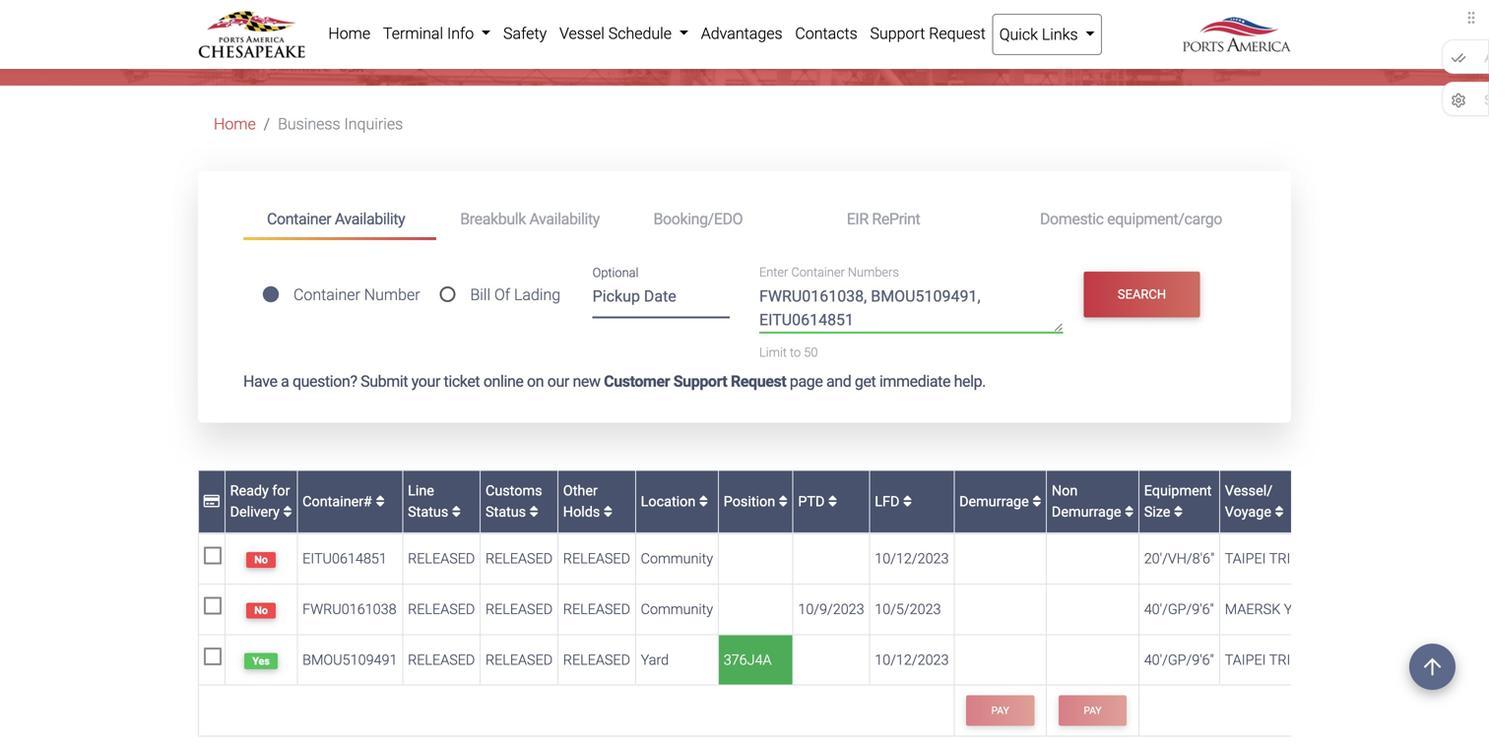 Task type: describe. For each thing, give the bounding box(es) containing it.
bill of lading
[[470, 286, 561, 305]]

community for 10/5/2023
[[641, 601, 713, 618]]

1 horizontal spatial support
[[870, 24, 925, 43]]

no for eitu0614851
[[254, 554, 268, 567]]

links
[[1042, 25, 1078, 44]]

community for 10/12/2023
[[641, 551, 713, 568]]

vessel schedule
[[560, 24, 676, 43]]

online
[[484, 372, 524, 391]]

domestic equipment/cargo
[[1040, 210, 1223, 229]]

line status
[[408, 483, 452, 521]]

0 horizontal spatial support
[[674, 372, 727, 391]]

quick
[[1000, 25, 1038, 44]]

container availability
[[267, 210, 405, 229]]

limit to 50
[[760, 345, 818, 360]]

0 horizontal spatial home link
[[214, 115, 256, 134]]

contacts
[[795, 24, 858, 43]]

Enter Container Numbers text field
[[760, 285, 1064, 333]]

terminal info link
[[377, 14, 497, 53]]

taipei triumph/1214 for 20'/vh/8'6"
[[1225, 551, 1368, 568]]

optional
[[593, 266, 639, 280]]

to
[[790, 345, 801, 360]]

triumph/1214 for 40'/gp/9'6"
[[1270, 652, 1368, 669]]

yukon/333e
[[1284, 601, 1367, 618]]

other holds
[[563, 483, 604, 521]]

limit
[[760, 345, 787, 360]]

sort image left customs status
[[452, 506, 461, 520]]

a
[[281, 372, 289, 391]]

booking/edo link
[[630, 201, 823, 237]]

vessel/
[[1225, 483, 1273, 500]]

sort image for ready for
[[283, 506, 292, 520]]

advantages
[[701, 24, 783, 43]]

enter container numbers
[[760, 265, 899, 280]]

bill
[[470, 286, 491, 305]]

immediate
[[880, 372, 951, 391]]

submit
[[361, 372, 408, 391]]

non demurrage
[[1052, 483, 1125, 521]]

home for topmost home link
[[328, 24, 371, 43]]

fwru0161038
[[303, 601, 397, 618]]

inquiries
[[344, 115, 403, 134]]

support request link
[[864, 14, 992, 53]]

customer support request link
[[604, 372, 786, 391]]

demurrage link
[[960, 493, 1042, 510]]

location link
[[641, 493, 708, 510]]

enter
[[760, 265, 788, 280]]

search button
[[1084, 272, 1200, 318]]

number
[[364, 286, 420, 305]]

demurrage inside the 'non demurrage'
[[1052, 504, 1122, 521]]

breakbulk availability link
[[437, 201, 630, 237]]

page
[[790, 372, 823, 391]]

taipei for 40'/gp/9'6"
[[1225, 652, 1266, 669]]

availability for breakbulk availability
[[530, 210, 600, 229]]

bmou5109491
[[303, 652, 398, 669]]

0 vertical spatial home link
[[322, 14, 377, 53]]

home for leftmost home link
[[214, 115, 256, 134]]

quick links
[[1000, 25, 1082, 44]]

equipment/cargo
[[1107, 210, 1223, 229]]

status for customs
[[486, 504, 526, 521]]

equipment size
[[1144, 483, 1212, 521]]

our
[[547, 372, 569, 391]]

maersk
[[1225, 601, 1281, 618]]

sort image inside position link
[[779, 495, 788, 509]]

taipei for 20'/vh/8'6"
[[1225, 551, 1266, 568]]

safety link
[[497, 14, 553, 53]]

business
[[278, 115, 340, 134]]

get
[[855, 372, 876, 391]]

support request
[[870, 24, 986, 43]]

availability for container availability
[[335, 210, 405, 229]]

for
[[272, 483, 290, 500]]

376j4a
[[724, 652, 772, 669]]

safety
[[503, 24, 547, 43]]

yard
[[641, 652, 669, 669]]

maersk yukon/333e
[[1225, 601, 1367, 618]]

sort image left size
[[1125, 506, 1134, 520]]

20'/vh/8'6"
[[1144, 551, 1215, 568]]

sort image for other
[[604, 506, 613, 520]]

vessel/ voyage
[[1225, 483, 1275, 521]]

customer
[[604, 372, 670, 391]]

sort image right voyage
[[1275, 506, 1284, 520]]

sort image inside ptd link
[[829, 495, 837, 509]]



Task type: locate. For each thing, give the bounding box(es) containing it.
container right enter
[[792, 265, 845, 280]]

10/12/2023 for community
[[875, 551, 949, 568]]

container for container number
[[294, 286, 360, 305]]

line
[[408, 483, 434, 500]]

sort image inside 'demurrage' link
[[1033, 495, 1042, 509]]

2 vertical spatial container
[[294, 286, 360, 305]]

0 vertical spatial triumph/1214
[[1270, 551, 1368, 568]]

1 vertical spatial no
[[254, 605, 268, 617]]

0 vertical spatial container
[[267, 210, 331, 229]]

1 vertical spatial home
[[214, 115, 256, 134]]

no down the delivery
[[254, 554, 268, 567]]

taipei triumph/1214
[[1225, 551, 1368, 568], [1225, 652, 1368, 669]]

availability inside container availability link
[[335, 210, 405, 229]]

home link left business at the top left
[[214, 115, 256, 134]]

have a question? submit your ticket online on our new customer support request page and get immediate help.
[[243, 372, 986, 391]]

0 vertical spatial taipei triumph/1214
[[1225, 551, 1368, 568]]

1 10/12/2023 from the top
[[875, 551, 949, 568]]

0 horizontal spatial home
[[214, 115, 256, 134]]

availability right breakbulk
[[530, 210, 600, 229]]

1 vertical spatial 10/12/2023
[[875, 652, 949, 669]]

home
[[328, 24, 371, 43], [214, 115, 256, 134]]

status down line
[[408, 504, 448, 521]]

go to top image
[[1410, 644, 1456, 691]]

and
[[827, 372, 852, 391]]

sort image left "position"
[[699, 495, 708, 509]]

sort image inside lfd link
[[903, 495, 912, 509]]

of
[[495, 286, 510, 305]]

ptd
[[798, 493, 829, 510]]

request
[[929, 24, 986, 43], [731, 372, 786, 391]]

1 status from the left
[[408, 504, 448, 521]]

eitu0614851
[[303, 551, 387, 568]]

1 vertical spatial request
[[731, 372, 786, 391]]

1 horizontal spatial request
[[929, 24, 986, 43]]

2 status from the left
[[486, 504, 526, 521]]

1 horizontal spatial home link
[[322, 14, 377, 53]]

1 horizontal spatial availability
[[530, 210, 600, 229]]

triumph/1214 down yukon/333e
[[1270, 652, 1368, 669]]

on
[[527, 372, 544, 391]]

0 vertical spatial community
[[641, 551, 713, 568]]

container
[[267, 210, 331, 229], [792, 265, 845, 280], [294, 286, 360, 305]]

numbers
[[848, 265, 899, 280]]

1 taipei from the top
[[1225, 551, 1266, 568]]

1 vertical spatial taipei
[[1225, 652, 1266, 669]]

availability up container number
[[335, 210, 405, 229]]

lfd link
[[875, 493, 912, 510]]

ready for delivery
[[230, 483, 290, 521]]

1 vertical spatial taipei triumph/1214
[[1225, 652, 1368, 669]]

demurrage left non
[[960, 493, 1033, 510]]

position link
[[724, 493, 788, 510]]

breakbulk availability
[[460, 210, 600, 229]]

demurrage down non
[[1052, 504, 1122, 521]]

Optional text field
[[593, 280, 730, 319]]

vessel
[[560, 24, 605, 43]]

sort image for equipment
[[1174, 506, 1183, 520]]

triumph/1214 for 20'/vh/8'6"
[[1270, 551, 1368, 568]]

lfd
[[875, 493, 903, 510]]

container# link
[[303, 493, 385, 510]]

10/12/2023 down 10/5/2023
[[875, 652, 949, 669]]

0 horizontal spatial status
[[408, 504, 448, 521]]

2 taipei triumph/1214 from the top
[[1225, 652, 1368, 669]]

voyage
[[1225, 504, 1272, 521]]

released
[[408, 551, 475, 568], [486, 551, 553, 568], [563, 551, 631, 568], [408, 601, 475, 618], [486, 601, 553, 618], [563, 601, 631, 618], [408, 652, 475, 669], [486, 652, 553, 669], [563, 652, 631, 669]]

1 horizontal spatial home
[[328, 24, 371, 43]]

10/9/2023
[[798, 601, 865, 618]]

2 community from the top
[[641, 601, 713, 618]]

search
[[1118, 287, 1167, 302]]

breakbulk
[[460, 210, 526, 229]]

sort image right size
[[1174, 506, 1183, 520]]

taipei triumph/1214 up maersk yukon/333e
[[1225, 551, 1368, 568]]

taipei triumph/1214 for 40'/gp/9'6"
[[1225, 652, 1368, 669]]

10/12/2023
[[875, 551, 949, 568], [875, 652, 949, 669]]

sort image right ptd link
[[903, 495, 912, 509]]

business inquiries
[[278, 115, 403, 134]]

0 horizontal spatial request
[[731, 372, 786, 391]]

eir reprint link
[[823, 201, 1017, 237]]

10/5/2023
[[875, 601, 941, 618]]

support right customer
[[674, 372, 727, 391]]

1 horizontal spatial demurrage
[[1052, 504, 1122, 521]]

status down customs
[[486, 504, 526, 521]]

40'/gp/9'6"
[[1144, 601, 1215, 618], [1144, 652, 1215, 669]]

credit card image
[[204, 495, 220, 509]]

ticket
[[444, 372, 480, 391]]

1 taipei triumph/1214 from the top
[[1225, 551, 1368, 568]]

home left terminal
[[328, 24, 371, 43]]

1 availability from the left
[[335, 210, 405, 229]]

home left business at the top left
[[214, 115, 256, 134]]

new
[[573, 372, 601, 391]]

0 horizontal spatial availability
[[335, 210, 405, 229]]

status for line
[[408, 504, 448, 521]]

eir
[[847, 210, 869, 229]]

sort image
[[376, 495, 385, 509], [829, 495, 837, 509], [903, 495, 912, 509], [1033, 495, 1042, 509], [452, 506, 461, 520], [1125, 506, 1134, 520], [1275, 506, 1284, 520]]

request left quick
[[929, 24, 986, 43]]

sort image left non
[[1033, 495, 1042, 509]]

2 triumph/1214 from the top
[[1270, 652, 1368, 669]]

50
[[804, 345, 818, 360]]

0 vertical spatial 40'/gp/9'6"
[[1144, 601, 1215, 618]]

0 vertical spatial home
[[328, 24, 371, 43]]

container for container availability
[[267, 210, 331, 229]]

1 horizontal spatial status
[[486, 504, 526, 521]]

container availability link
[[243, 201, 437, 240]]

quick links link
[[992, 14, 1102, 55]]

container#
[[303, 493, 376, 510]]

equipment
[[1144, 483, 1212, 500]]

1 vertical spatial home link
[[214, 115, 256, 134]]

container left number
[[294, 286, 360, 305]]

1 40'/gp/9'6" from the top
[[1144, 601, 1215, 618]]

domestic equipment/cargo link
[[1017, 201, 1246, 237]]

40'/gp/9'6" for taipei triumph/1214
[[1144, 652, 1215, 669]]

triumph/1214 up yukon/333e
[[1270, 551, 1368, 568]]

other
[[563, 483, 598, 500]]

home link
[[322, 14, 377, 53], [214, 115, 256, 134]]

no for fwru0161038
[[254, 605, 268, 617]]

holds
[[563, 504, 600, 521]]

0 vertical spatial support
[[870, 24, 925, 43]]

2 taipei from the top
[[1225, 652, 1266, 669]]

1 vertical spatial community
[[641, 601, 713, 618]]

home link left terminal
[[322, 14, 377, 53]]

sort image down for
[[283, 506, 292, 520]]

10/12/2023 up 10/5/2023
[[875, 551, 949, 568]]

vessel schedule link
[[553, 14, 695, 53]]

your
[[412, 372, 440, 391]]

size
[[1144, 504, 1171, 521]]

taipei down voyage
[[1225, 551, 1266, 568]]

sort image down customs
[[530, 506, 539, 520]]

sort image left line
[[376, 495, 385, 509]]

1 vertical spatial 40'/gp/9'6"
[[1144, 652, 1215, 669]]

2 no from the top
[[254, 605, 268, 617]]

support right contacts link
[[870, 24, 925, 43]]

1 triumph/1214 from the top
[[1270, 551, 1368, 568]]

terminal
[[383, 24, 443, 43]]

terminal info
[[383, 24, 478, 43]]

advantages link
[[695, 14, 789, 53]]

taipei triumph/1214 down maersk yukon/333e
[[1225, 652, 1368, 669]]

0 vertical spatial taipei
[[1225, 551, 1266, 568]]

have
[[243, 372, 277, 391]]

ready
[[230, 483, 269, 500]]

container number
[[294, 286, 420, 305]]

customs
[[486, 483, 542, 500]]

sort image inside location link
[[699, 495, 708, 509]]

lading
[[514, 286, 561, 305]]

question?
[[293, 372, 357, 391]]

2 availability from the left
[[530, 210, 600, 229]]

community down location link
[[641, 551, 713, 568]]

0 vertical spatial 10/12/2023
[[875, 551, 949, 568]]

help.
[[954, 372, 986, 391]]

triumph/1214
[[1270, 551, 1368, 568], [1270, 652, 1368, 669]]

0 horizontal spatial demurrage
[[960, 493, 1033, 510]]

10/12/2023 for yard
[[875, 652, 949, 669]]

1 vertical spatial container
[[792, 265, 845, 280]]

status inside the line status
[[408, 504, 448, 521]]

request down the limit
[[731, 372, 786, 391]]

non
[[1052, 483, 1078, 500]]

1 community from the top
[[641, 551, 713, 568]]

sort image right holds
[[604, 506, 613, 520]]

sort image left lfd
[[829, 495, 837, 509]]

taipei down maersk
[[1225, 652, 1266, 669]]

delivery
[[230, 504, 280, 521]]

no up the yes
[[254, 605, 268, 617]]

container up container number
[[267, 210, 331, 229]]

sort image
[[699, 495, 708, 509], [779, 495, 788, 509], [283, 506, 292, 520], [530, 506, 539, 520], [604, 506, 613, 520], [1174, 506, 1183, 520]]

booking/edo
[[654, 210, 743, 229]]

availability inside breakbulk availability link
[[530, 210, 600, 229]]

1 vertical spatial support
[[674, 372, 727, 391]]

availability
[[335, 210, 405, 229], [530, 210, 600, 229]]

sort image for customs
[[530, 506, 539, 520]]

ptd link
[[798, 493, 837, 510]]

contacts link
[[789, 14, 864, 53]]

domestic
[[1040, 210, 1104, 229]]

0 vertical spatial no
[[254, 554, 268, 567]]

2 10/12/2023 from the top
[[875, 652, 949, 669]]

status inside customs status
[[486, 504, 526, 521]]

2 40'/gp/9'6" from the top
[[1144, 652, 1215, 669]]

0 vertical spatial request
[[929, 24, 986, 43]]

taipei
[[1225, 551, 1266, 568], [1225, 652, 1266, 669]]

40'/gp/9'6" for maersk yukon/333e
[[1144, 601, 1215, 618]]

1 vertical spatial triumph/1214
[[1270, 652, 1368, 669]]

1 no from the top
[[254, 554, 268, 567]]

sort image inside container# link
[[376, 495, 385, 509]]

demurrage
[[960, 493, 1033, 510], [1052, 504, 1122, 521]]

customs status
[[486, 483, 542, 521]]

community
[[641, 551, 713, 568], [641, 601, 713, 618]]

no
[[254, 554, 268, 567], [254, 605, 268, 617]]

sort image left ptd at the bottom of the page
[[779, 495, 788, 509]]

location
[[641, 493, 699, 510]]

community up yard
[[641, 601, 713, 618]]



Task type: vqa. For each thing, say whether or not it's contained in the screenshot.
sort image inside the LFD 'link'
yes



